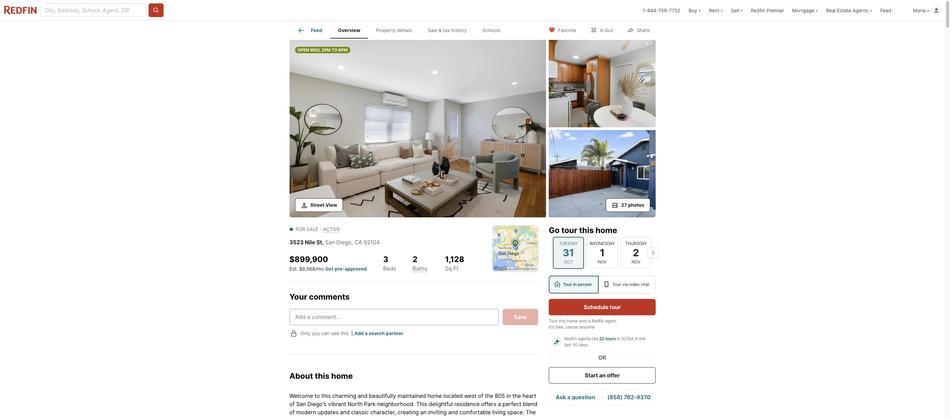 Task type: locate. For each thing, give the bounding box(es) containing it.
to
[[332, 48, 338, 53]]

schedule
[[584, 304, 609, 311]]

0 horizontal spatial tour
[[549, 319, 558, 324]]

nov
[[598, 260, 607, 265], [632, 260, 641, 265]]

offers down modern
[[306, 418, 321, 419]]

nov inside wednesday 1 nov
[[598, 260, 607, 265]]

▾
[[699, 7, 701, 13], [721, 7, 724, 13], [741, 7, 743, 13], [816, 7, 819, 13], [871, 7, 873, 13], [928, 7, 930, 13]]

▾ right the agents
[[871, 7, 873, 13]]

list box containing tour in person
[[549, 276, 656, 294]]

nov down thursday
[[632, 260, 641, 265]]

None button
[[553, 237, 584, 269], [587, 237, 618, 269], [621, 237, 652, 269], [553, 237, 584, 269], [587, 237, 618, 269], [621, 237, 652, 269]]

5 ▾ from the left
[[871, 7, 873, 13]]

perfect
[[503, 401, 522, 408]]

feed up wed, at the left of the page
[[311, 27, 323, 33]]

0 vertical spatial 92104
[[364, 239, 380, 246]]

and up peaceful
[[449, 410, 458, 416]]

0 horizontal spatial redfin
[[565, 337, 577, 342]]

3 beds
[[384, 255, 397, 272]]

0 vertical spatial redfin
[[752, 7, 766, 13]]

0 horizontal spatial an
[[421, 410, 427, 416]]

in
[[573, 282, 577, 287], [617, 337, 621, 342], [635, 337, 639, 342], [507, 393, 511, 400]]

▾ for sell ▾
[[741, 7, 743, 13]]

real
[[827, 7, 836, 13]]

▾ right sell
[[741, 7, 743, 13]]

about
[[290, 372, 313, 381]]

agent.
[[606, 319, 618, 324]]

1 horizontal spatial offers
[[482, 401, 497, 408]]

2 up baths link at the left of page
[[413, 255, 418, 265]]

2 down thursday
[[633, 247, 640, 259]]

, right nile
[[322, 239, 324, 246]]

this right 'to'
[[322, 393, 331, 400]]

of
[[478, 393, 484, 400], [290, 401, 295, 408], [290, 410, 295, 416]]

neighborhood.
[[378, 401, 415, 408]]

nov down 1
[[598, 260, 607, 265]]

open wed, 3pm to 6pm
[[298, 48, 348, 53]]

the up perfect
[[513, 393, 521, 400]]

-
[[320, 227, 322, 232]]

in inside welcome to this charming and beautifully maintained home located west of the 805 in the heart of san diego's vibrant north park neighborhood. this delightful residence offers a perfect blend of modern updates and classic character, creating an inviting and comfortable living space. the home offers three well-appointed bedrooms, each providing a peaceful retreat and ductl
[[507, 393, 511, 400]]

2 , from the left
[[352, 239, 353, 246]]

▾ right buy on the right top
[[699, 7, 701, 13]]

updates
[[318, 410, 339, 416]]

tour for go
[[562, 226, 578, 236]]

wednesday
[[590, 241, 615, 246]]

(858) 762-9370 link
[[608, 395, 651, 401]]

the
[[526, 410, 536, 416]]

22
[[600, 337, 605, 342]]

6 ▾ from the left
[[928, 7, 930, 13]]

30
[[573, 343, 578, 348]]

via
[[623, 282, 628, 287]]

photos
[[629, 202, 645, 208]]

sale
[[307, 227, 319, 232]]

2 inside "2 baths"
[[413, 255, 418, 265]]

of down welcome
[[290, 401, 295, 408]]

maria ▾
[[914, 7, 930, 13]]

x-out button
[[585, 23, 619, 37]]

the left 805
[[485, 393, 494, 400]]

1 vertical spatial feed
[[311, 27, 323, 33]]

property details
[[376, 27, 412, 33]]

4 ▾ from the left
[[816, 7, 819, 13]]

▾ for buy ▾
[[699, 7, 701, 13]]

redfin inside 'button'
[[752, 7, 766, 13]]

2 nov from the left
[[632, 260, 641, 265]]

▾ right rent
[[721, 7, 724, 13]]

or
[[599, 355, 607, 362]]

2 baths
[[413, 255, 428, 272]]

feed right the agents
[[881, 7, 892, 13]]

the inside in the last 30 days
[[640, 337, 646, 342]]

offers up living
[[482, 401, 497, 408]]

0 horizontal spatial ,
[[322, 239, 324, 246]]

schools
[[483, 27, 501, 33]]

this
[[580, 226, 594, 236], [559, 319, 566, 324], [315, 372, 330, 381], [322, 393, 331, 400]]

mortgage
[[793, 7, 815, 13]]

tab list
[[290, 21, 514, 39]]

2 horizontal spatial redfin
[[752, 7, 766, 13]]

a right with
[[589, 319, 591, 324]]

of right west
[[478, 393, 484, 400]]

maria
[[914, 7, 927, 13]]

92104 right ca
[[364, 239, 380, 246]]

offers
[[482, 401, 497, 408], [306, 418, 321, 419]]

▾ right maria
[[928, 7, 930, 13]]

property
[[376, 27, 396, 33]]

1 vertical spatial tour
[[610, 304, 621, 311]]

0 horizontal spatial san
[[296, 401, 306, 408]]

1-844-759-7732
[[643, 7, 681, 13]]

tour
[[563, 282, 573, 287], [613, 282, 622, 287], [549, 319, 558, 324]]

0 vertical spatial offers
[[482, 401, 497, 408]]

▾ right mortgage
[[816, 7, 819, 13]]

rent
[[710, 7, 720, 13]]

feed inside button
[[881, 7, 892, 13]]

buy ▾ button
[[685, 0, 705, 21]]

0 horizontal spatial 2
[[413, 255, 418, 265]]

you
[[312, 331, 320, 337]]

with
[[579, 319, 587, 324]]

, left ca
[[352, 239, 353, 246]]

1 vertical spatial offers
[[306, 418, 321, 419]]

2 horizontal spatial the
[[640, 337, 646, 342]]

27 photos
[[622, 202, 645, 208]]

san
[[325, 239, 335, 246], [296, 401, 306, 408]]

1 horizontal spatial nov
[[632, 260, 641, 265]]

free,
[[556, 325, 565, 330]]

1 horizontal spatial tour
[[563, 282, 573, 287]]

0 vertical spatial of
[[478, 393, 484, 400]]

1 vertical spatial an
[[421, 410, 427, 416]]

wed,
[[310, 48, 321, 53]]

beautifully
[[369, 393, 396, 400]]

add a search partner button
[[355, 331, 404, 337]]

tour up it's
[[549, 319, 558, 324]]

31
[[563, 247, 574, 259]]

of left modern
[[290, 410, 295, 416]]

rent ▾
[[710, 7, 724, 13]]

start an offer
[[585, 373, 620, 379]]

0 horizontal spatial 92104
[[364, 239, 380, 246]]

1 horizontal spatial an
[[600, 373, 606, 379]]

oct
[[564, 260, 573, 265]]

1 vertical spatial redfin
[[592, 319, 604, 324]]

27
[[622, 202, 628, 208]]

an left offer
[[600, 373, 606, 379]]

san down welcome
[[296, 401, 306, 408]]

nov inside thursday 2 nov
[[632, 260, 641, 265]]

and down living
[[494, 418, 503, 419]]

1 nov from the left
[[598, 260, 607, 265]]

a right add
[[365, 331, 368, 337]]

1 horizontal spatial 2
[[633, 247, 640, 259]]

redfin up last
[[565, 337, 577, 342]]

can
[[322, 331, 330, 337]]

0 horizontal spatial the
[[485, 393, 494, 400]]

real estate agents ▾ button
[[823, 0, 877, 21]]

2 horizontal spatial tour
[[613, 282, 622, 287]]

baths link
[[413, 266, 428, 272]]

retreat
[[475, 418, 492, 419]]

map entry image
[[493, 226, 539, 271]]

share button
[[622, 23, 656, 37]]

redfin left 'premier' in the right of the page
[[752, 7, 766, 13]]

0 vertical spatial san
[[325, 239, 335, 246]]

your comments
[[290, 293, 350, 302]]

(858)
[[608, 395, 623, 401]]

tour left person
[[563, 282, 573, 287]]

an down this
[[421, 410, 427, 416]]

1 vertical spatial san
[[296, 401, 306, 408]]

the right "tours"
[[640, 337, 646, 342]]

1 ▾ from the left
[[699, 7, 701, 13]]

cancel
[[566, 325, 579, 330]]

x-
[[601, 27, 605, 33]]

▾ for mortgage ▾
[[816, 7, 819, 13]]

tour up the tuesday
[[562, 226, 578, 236]]

this up 'to'
[[315, 372, 330, 381]]

next image
[[648, 248, 659, 259]]

1 horizontal spatial tour
[[610, 304, 621, 311]]

this up free,
[[559, 319, 566, 324]]

3 ▾ from the left
[[741, 7, 743, 13]]

blend
[[523, 401, 538, 408]]

9370
[[637, 395, 651, 401]]

tour this home with a redfin agent.
[[549, 319, 618, 324]]

1 horizontal spatial 92104
[[622, 337, 634, 342]]

3523 nile st, san diego, ca 92104 image
[[290, 40, 546, 218], [549, 40, 656, 127], [549, 130, 656, 218]]

1
[[600, 247, 605, 259]]

living
[[493, 410, 506, 416]]

0 vertical spatial tour
[[562, 226, 578, 236]]

tour inside button
[[610, 304, 621, 311]]

0 vertical spatial an
[[600, 373, 606, 379]]

3pm
[[322, 48, 331, 53]]

1 horizontal spatial feed
[[881, 7, 892, 13]]

92104 right "tours"
[[622, 337, 634, 342]]

active link
[[323, 227, 340, 232]]

0 horizontal spatial tour
[[562, 226, 578, 236]]

redfin up anytime
[[592, 319, 604, 324]]

ca
[[355, 239, 362, 246]]

2 ▾ from the left
[[721, 7, 724, 13]]

0 horizontal spatial nov
[[598, 260, 607, 265]]

in inside in the last 30 days
[[635, 337, 639, 342]]

0 vertical spatial feed
[[881, 7, 892, 13]]

list box
[[549, 276, 656, 294]]

and up "well-"
[[340, 410, 350, 416]]

tour for schedule
[[610, 304, 621, 311]]

2 vertical spatial redfin
[[565, 337, 577, 342]]

tour up agent.
[[610, 304, 621, 311]]

redfin premier button
[[747, 0, 789, 21]]

tour left via
[[613, 282, 622, 287]]

san right st
[[325, 239, 335, 246]]

1 horizontal spatial ,
[[352, 239, 353, 246]]

appointed
[[350, 418, 376, 419]]

tour
[[562, 226, 578, 236], [610, 304, 621, 311]]

a up living
[[498, 401, 501, 408]]

providing
[[421, 418, 445, 419]]

$6,568
[[299, 266, 315, 272]]

805
[[495, 393, 505, 400]]



Task type: describe. For each thing, give the bounding box(es) containing it.
3
[[384, 255, 389, 265]]

1 vertical spatial 92104
[[622, 337, 634, 342]]

space.
[[508, 410, 525, 416]]

delightful
[[429, 401, 453, 408]]

2 inside thursday 2 nov
[[633, 247, 640, 259]]

located
[[444, 393, 463, 400]]

peaceful
[[451, 418, 473, 419]]

thursday
[[625, 241, 647, 246]]

start an offer button
[[549, 368, 656, 384]]

approved
[[345, 266, 367, 272]]

1 horizontal spatial the
[[513, 393, 521, 400]]

favorite
[[559, 27, 577, 33]]

City, Address, School, Agent, ZIP search field
[[41, 3, 146, 17]]

1 vertical spatial of
[[290, 401, 295, 408]]

agents
[[578, 337, 592, 342]]

charming
[[333, 393, 357, 400]]

home up cancel
[[567, 319, 578, 324]]

go
[[549, 226, 560, 236]]

home down modern
[[290, 418, 304, 419]]

for
[[296, 227, 305, 232]]

ask a question
[[556, 395, 596, 401]]

redfin for premier
[[752, 7, 766, 13]]

tours
[[606, 337, 616, 342]]

x-out
[[601, 27, 613, 33]]

san inside welcome to this charming and beautifully maintained home located west of the 805 in the heart of san diego's vibrant north park neighborhood. this delightful residence offers a perfect blend of modern updates and classic character, creating an inviting and comfortable living space. the home offers three well-appointed bedrooms, each providing a peaceful retreat and ductl
[[296, 401, 306, 408]]

sell ▾ button
[[728, 0, 747, 21]]

759-
[[659, 7, 670, 13]]

7732
[[670, 7, 681, 13]]

▾ for maria ▾
[[928, 7, 930, 13]]

sale & tax history tab
[[420, 22, 475, 39]]

tour in person option
[[549, 276, 599, 294]]

real estate agents ▾ link
[[827, 0, 873, 21]]

sell ▾ button
[[732, 0, 743, 21]]

out
[[605, 27, 613, 33]]

tour for tour this home with a redfin agent.
[[549, 319, 558, 324]]

rent ▾ button
[[705, 0, 728, 21]]

an inside button
[[600, 373, 606, 379]]

overview tab
[[330, 22, 369, 39]]

person
[[578, 282, 592, 287]]

add
[[355, 331, 364, 337]]

in the last 30 days
[[565, 337, 647, 348]]

search
[[369, 331, 385, 337]]

sale
[[428, 27, 438, 33]]

creating
[[398, 410, 419, 416]]

video
[[629, 282, 640, 287]]

pre-
[[335, 266, 345, 272]]

Add a comment... text field
[[296, 313, 493, 321]]

it's free, cancel anytime
[[549, 325, 595, 330]]

1 , from the left
[[322, 239, 324, 246]]

sell ▾
[[732, 7, 743, 13]]

wednesday 1 nov
[[590, 241, 615, 265]]

this inside welcome to this charming and beautifully maintained home located west of the 805 in the heart of san diego's vibrant north park neighborhood. this delightful residence offers a perfect blend of modern updates and classic character, creating an inviting and comfortable living space. the home offers three well-appointed bedrooms, each providing a peaceful retreat and ductl
[[322, 393, 331, 400]]

comfortable
[[460, 410, 491, 416]]

▾ for rent ▾
[[721, 7, 724, 13]]

tab list containing feed
[[290, 21, 514, 39]]

bedrooms,
[[378, 418, 405, 419]]

for sale - active
[[296, 227, 340, 232]]

property details tab
[[369, 22, 420, 39]]

inviting
[[429, 410, 447, 416]]

home up charming
[[332, 372, 353, 381]]

see
[[331, 331, 339, 337]]

(858) 762-9370
[[608, 395, 651, 401]]

three
[[322, 418, 336, 419]]

a right "ask"
[[568, 395, 571, 401]]

an inside welcome to this charming and beautifully maintained home located west of the 805 in the heart of san diego's vibrant north park neighborhood. this delightful residence offers a perfect blend of modern updates and classic character, creating an inviting and comfortable living space. the home offers three well-appointed bedrooms, each providing a peaceful retreat and ductl
[[421, 410, 427, 416]]

diego
[[337, 239, 352, 246]]

|
[[352, 331, 353, 337]]

this up wednesday
[[580, 226, 594, 236]]

feed link
[[298, 26, 323, 35]]

about this home
[[290, 372, 353, 381]]

it's
[[549, 325, 555, 330]]

| add a search partner
[[352, 331, 404, 337]]

ask a question link
[[556, 395, 596, 401]]

buy ▾ button
[[689, 0, 701, 21]]

ft
[[454, 266, 459, 272]]

submit search image
[[153, 7, 160, 14]]

active
[[323, 227, 340, 232]]

residence
[[455, 401, 480, 408]]

1 horizontal spatial redfin
[[592, 319, 604, 324]]

nov for 1
[[598, 260, 607, 265]]

save button
[[503, 309, 539, 326]]

nov for 2
[[632, 260, 641, 265]]

well-
[[337, 418, 350, 419]]

3523 nile st , san diego , ca 92104
[[290, 239, 380, 246]]

st
[[317, 239, 322, 246]]

home up delightful
[[428, 393, 442, 400]]

schedule tour
[[584, 304, 621, 311]]

0 horizontal spatial feed
[[311, 27, 323, 33]]

start
[[585, 373, 598, 379]]

1 horizontal spatial san
[[325, 239, 335, 246]]

beds
[[384, 266, 397, 272]]

home up wednesday
[[596, 226, 618, 236]]

ask
[[556, 395, 566, 401]]

to
[[315, 393, 320, 400]]

2 vertical spatial of
[[290, 410, 295, 416]]

share
[[637, 27, 650, 33]]

a down inviting
[[446, 418, 450, 419]]

$899,900 est. $6,568 /mo get pre-approved
[[290, 255, 367, 272]]

in inside option
[[573, 282, 577, 287]]

tour for tour in person
[[563, 282, 573, 287]]

question
[[572, 395, 596, 401]]

street view button
[[295, 199, 343, 212]]

tour via video chat option
[[599, 276, 656, 294]]

modern
[[296, 410, 316, 416]]

partner
[[386, 331, 404, 337]]

tour in person
[[563, 282, 592, 287]]

redfin for agents
[[565, 337, 577, 342]]

open
[[298, 48, 309, 53]]

sq
[[445, 266, 452, 272]]

1-844-759-7732 link
[[643, 7, 681, 13]]

and up "park"
[[358, 393, 368, 400]]

&
[[439, 27, 442, 33]]

offer
[[607, 373, 620, 379]]

mortgage ▾ button
[[793, 0, 819, 21]]

each
[[407, 418, 419, 419]]

844-
[[648, 7, 659, 13]]

go tour this home
[[549, 226, 618, 236]]

details
[[397, 27, 412, 33]]

schools tab
[[475, 22, 509, 39]]

tour for tour via video chat
[[613, 282, 622, 287]]

0 horizontal spatial offers
[[306, 418, 321, 419]]

redfin premier
[[752, 7, 785, 13]]

premier
[[767, 7, 785, 13]]

rent ▾ button
[[710, 0, 724, 21]]



Task type: vqa. For each thing, say whether or not it's contained in the screenshot.
the Washer/dryer hookup
no



